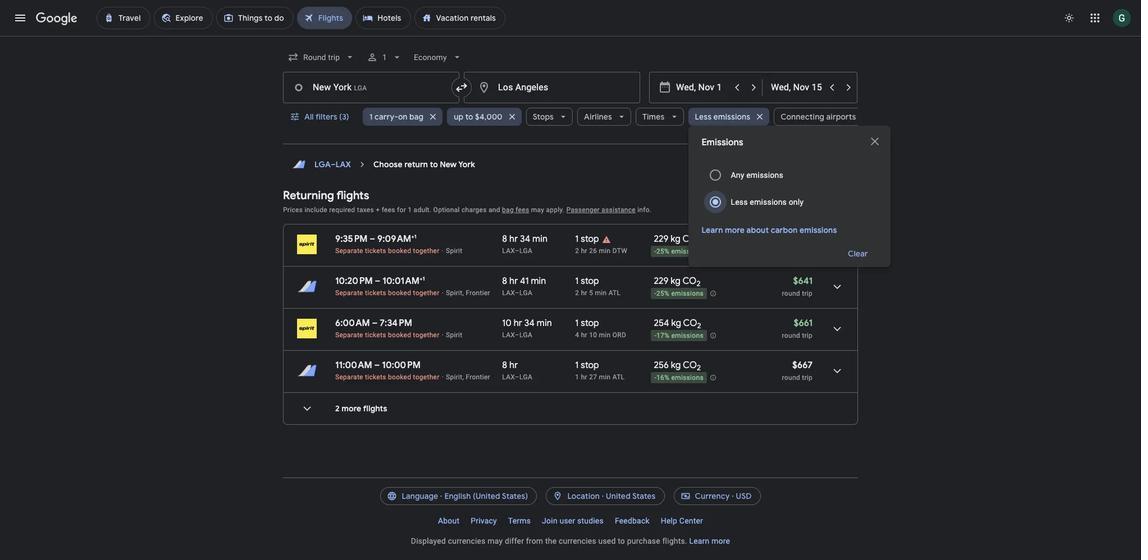 Task type: describe. For each thing, give the bounding box(es) containing it.
641 US dollars text field
[[793, 276, 813, 287]]

2 25% from the top
[[656, 290, 669, 298]]

11:00 am
[[335, 360, 372, 371]]

6:00 am
[[335, 318, 370, 329]]

1 stop flight. element for 8 hr 41 min
[[575, 276, 599, 289]]

up to $4,000 button
[[447, 103, 522, 130]]

bag inside returning flights main content
[[502, 206, 514, 214]]

8 hr lax – lga
[[502, 360, 532, 381]]

spirit for 9:35 pm – 9:09 am + 1
[[446, 247, 462, 255]]

states
[[632, 491, 656, 501]]

Departure time: 10:20 PM. text field
[[335, 276, 373, 287]]

ord
[[613, 331, 626, 339]]

less for less emissions only
[[731, 198, 748, 207]]

- for 229
[[654, 290, 656, 298]]

studies
[[577, 517, 604, 526]]

- inside the 229 kg co -25% emissions
[[654, 248, 656, 256]]

– inside 9:35 pm – 9:09 am + 1
[[370, 234, 375, 245]]

dtw
[[613, 247, 627, 255]]

lax for 9:35 pm – 9:09 am + 1
[[502, 247, 515, 255]]

256
[[654, 360, 669, 371]]

apply.
[[546, 206, 565, 214]]

– right 11:00 am
[[374, 360, 380, 371]]

emissions
[[702, 137, 743, 148]]

leaves los angeles international airport at 10:20 pm on wednesday, november 15 and arrives at laguardia airport at 10:01 am on thursday, november 16. element
[[335, 275, 425, 287]]

34 for 10
[[524, 318, 535, 329]]

to inside popup button
[[465, 112, 473, 122]]

2 right 2 more flights icon at bottom left
[[335, 404, 340, 414]]

airlines button
[[577, 103, 631, 130]]

hr inside "8 hr 34 min lax – lga"
[[509, 234, 518, 245]]

256 kg co 2
[[654, 360, 701, 373]]

25% inside the 229 kg co -25% emissions
[[656, 248, 669, 256]]

feedback
[[615, 517, 650, 526]]

together for 10:20 pm – 10:01 am + 1
[[413, 289, 439, 297]]

center
[[679, 517, 703, 526]]

lga up returning flights
[[314, 159, 331, 170]]

tickets for 10:01 am
[[365, 289, 386, 297]]

english
[[444, 491, 471, 501]]

-17% emissions
[[654, 332, 704, 340]]

optional
[[433, 206, 460, 214]]

may inside returning flights main content
[[531, 206, 544, 214]]

only
[[789, 198, 804, 207]]

stops
[[533, 112, 554, 122]]

close dialog image
[[868, 135, 881, 148]]

times
[[642, 112, 665, 122]]

16%
[[656, 374, 669, 382]]

total duration 8 hr 41 min. element
[[502, 276, 575, 289]]

round for $661
[[782, 332, 800, 340]]

user
[[560, 517, 575, 526]]

tickets for 9:09 am
[[365, 247, 386, 255]]

Arrival time: 10:00 PM. text field
[[382, 360, 421, 371]]

1 stop 2 hr 5 min atl
[[575, 276, 621, 297]]

booked for 10:00 pm
[[388, 373, 411, 381]]

taxes
[[357, 206, 374, 214]]

about
[[747, 225, 769, 235]]

Departure time: 9:35 PM. text field
[[335, 234, 368, 245]]

- for 256
[[654, 374, 656, 382]]

airlines
[[584, 112, 612, 122]]

Arrival time: 9:09 AM on  Thursday, November 16. text field
[[377, 233, 417, 245]]

together for 11:00 am – 10:00 pm
[[413, 373, 439, 381]]

7:34 pm
[[380, 318, 412, 329]]

stop for 1 stop
[[581, 234, 599, 245]]

help
[[661, 517, 677, 526]]

661 US dollars text field
[[794, 318, 813, 329]]

2 hr 26 min dtw
[[575, 247, 627, 255]]

$661 round trip
[[782, 318, 813, 340]]

min inside "1 stop 2 hr 5 min atl"
[[595, 289, 607, 297]]

lga for 9:35 pm – 9:09 am + 1
[[519, 247, 532, 255]]

lax for 6:00 am – 7:34 pm
[[502, 331, 515, 339]]

hr inside 8 hr lax – lga
[[509, 360, 518, 371]]

lga for 10:20 pm – 10:01 am + 1
[[519, 289, 532, 297]]

emissions inside popup button
[[714, 112, 750, 122]]

Departure time: 6:00 AM. text field
[[335, 318, 370, 329]]

prices
[[283, 206, 303, 214]]

stops button
[[526, 103, 573, 130]]

main menu image
[[13, 11, 27, 25]]

9:09 am
[[377, 234, 411, 245]]

all filters (3)
[[304, 112, 349, 122]]

prices include required taxes + fees for 1 adult. optional charges and bag fees may apply. passenger assistance
[[283, 206, 636, 214]]

united
[[606, 491, 631, 501]]

tickets for 7:34 pm
[[365, 331, 386, 339]]

leaves los angeles international airport at 9:35 pm on wednesday, november 15 and arrives at laguardia airport at 9:09 am on thursday, november 16. element
[[335, 233, 417, 245]]

hr inside 1 stop 4 hr 10 min ord
[[581, 331, 587, 339]]

join user studies link
[[536, 512, 609, 530]]

join
[[542, 517, 558, 526]]

1 carry-on bag button
[[363, 103, 443, 130]]

displayed
[[411, 537, 446, 546]]

assistance
[[602, 206, 636, 214]]

min inside 'element'
[[599, 247, 611, 255]]

1 stop flight. element for 8 hr
[[575, 360, 599, 373]]

english (united states)
[[444, 491, 528, 501]]

passenger
[[566, 206, 600, 214]]

none search field containing emissions
[[283, 44, 890, 267]]

separate tickets booked together for 9:09 am
[[335, 247, 439, 255]]

clear
[[848, 249, 868, 259]]

adult.
[[414, 206, 431, 214]]

on
[[398, 112, 407, 122]]

co for 254
[[683, 318, 697, 329]]

– inside "8 hr 34 min lax – lga"
[[515, 247, 519, 255]]

required
[[329, 206, 355, 214]]

emissions inside the 229 kg co -25% emissions
[[671, 248, 704, 256]]

charges
[[462, 206, 487, 214]]

254
[[654, 318, 669, 329]]

emissions option group
[[702, 162, 877, 216]]

emissions up less emissions only
[[746, 171, 783, 180]]

spirit for 6:00 am – 7:34 pm
[[446, 331, 462, 339]]

lga – lax
[[314, 159, 351, 170]]

– inside 10:20 pm – 10:01 am + 1
[[375, 276, 380, 287]]

learn inside 'search field'
[[702, 225, 723, 235]]

choose return to new york
[[373, 159, 475, 170]]

1 stop flight. element for 10 hr 34 min
[[575, 318, 599, 331]]

2 inside 254 kg co 2
[[697, 321, 701, 331]]

total duration 8 hr. element
[[502, 360, 575, 373]]

1 inside 10:20 pm – 10:01 am + 1
[[423, 275, 425, 282]]

min inside "8 hr 34 min lax – lga"
[[532, 234, 548, 245]]

passenger assistance button
[[566, 206, 636, 214]]

6:00 am – 7:34 pm
[[335, 318, 412, 329]]

hr inside the 10 hr 34 min lax – lga
[[514, 318, 522, 329]]

separate for 11:00 am
[[335, 373, 363, 381]]

learn more about carbon emissions
[[702, 225, 837, 235]]

co for 256
[[683, 360, 697, 371]]

emissions down 254 kg co 2
[[671, 332, 704, 340]]

+ for 9:09 am
[[411, 233, 414, 240]]

filters
[[316, 112, 337, 122]]

separate tickets booked together. this trip includes tickets from multiple airlines. missed connections may be protected by kiwi.com.. element for 9:09 am
[[335, 247, 439, 255]]

0 vertical spatial flights
[[336, 189, 369, 203]]

join user studies
[[542, 517, 604, 526]]

10 hr 34 min lax – lga
[[502, 318, 552, 339]]

about
[[438, 517, 459, 526]]

location
[[567, 491, 600, 501]]

clear button
[[834, 240, 881, 267]]

229 kg co 2
[[654, 276, 701, 289]]

learn more link
[[689, 537, 730, 546]]

hr inside "1 stop 2 hr 5 min atl"
[[581, 289, 587, 297]]

1 inside "1 stop 2 hr 5 min atl"
[[575, 276, 579, 287]]

1 inside 9:35 pm – 9:09 am + 1
[[414, 233, 417, 240]]

privacy link
[[465, 512, 503, 530]]

atl for 229
[[609, 289, 621, 297]]

swap origin and destination. image
[[455, 81, 468, 94]]

airports
[[826, 112, 856, 122]]

flights.
[[662, 537, 687, 546]]

together for 6:00 am – 7:34 pm
[[413, 331, 439, 339]]

2 more flights
[[335, 404, 387, 414]]

$661
[[794, 318, 813, 329]]

flight details. leaves los angeles international airport at 11:00 am on wednesday, november 15 and arrives at laguardia airport at 10:00 pm on wednesday, november 15. image
[[824, 358, 851, 385]]

booked for 7:34 pm
[[388, 331, 411, 339]]

separate tickets booked together. this trip includes tickets from multiple airlines. missed connections may be protected by kiwi.com.. element for 10:01 am
[[335, 289, 439, 297]]

separate for 6:00 am
[[335, 331, 363, 339]]

lax up returning flights
[[336, 159, 351, 170]]

2 inside 'element'
[[575, 247, 579, 255]]

co for 229
[[683, 276, 697, 287]]

2 inside "1 stop 2 hr 5 min atl"
[[575, 289, 579, 297]]

min inside 1 stop 1 hr 27 min atl
[[599, 373, 611, 381]]

united states
[[606, 491, 656, 501]]

Arrival time: 10:01 AM on  Thursday, November 16. text field
[[383, 275, 425, 287]]

currency
[[695, 491, 730, 501]]

for
[[397, 206, 406, 214]]

10:20 pm – 10:01 am + 1
[[335, 275, 425, 287]]

lax inside 8 hr lax – lga
[[502, 373, 515, 381]]

1 carry-on bag
[[369, 112, 424, 122]]

new
[[440, 159, 457, 170]]

separate tickets booked together for 7:34 pm
[[335, 331, 439, 339]]

emissions right carbon
[[800, 225, 837, 235]]

return
[[405, 159, 428, 170]]

634 US dollars text field
[[792, 234, 813, 245]]

emissions down 256 kg co 2
[[671, 374, 704, 382]]

less emissions only
[[731, 198, 804, 207]]

usd
[[736, 491, 752, 501]]

5
[[589, 289, 593, 297]]

spirit, for 11:00 am – 10:00 pm
[[446, 373, 464, 381]]

10:00 pm
[[382, 360, 421, 371]]

8 hr 34 min lax – lga
[[502, 234, 548, 255]]

11:00 am – 10:00 pm
[[335, 360, 421, 371]]

carry-
[[375, 112, 398, 122]]



Task type: vqa. For each thing, say whether or not it's contained in the screenshot.
10 within the 1 Stop 4 Hr 10 Min Ord
yes



Task type: locate. For each thing, give the bounding box(es) containing it.
flight details. leaves los angeles international airport at 6:00 am on wednesday, november 15 and arrives at laguardia airport at 7:34 pm on wednesday, november 15. image
[[824, 316, 851, 343]]

0 vertical spatial 34
[[520, 234, 530, 245]]

$667
[[792, 360, 813, 371]]

1 vertical spatial frontier
[[466, 373, 490, 381]]

 image for 6:00 am – 7:34 pm
[[442, 331, 444, 339]]

kg for 256
[[671, 360, 681, 371]]

kg up -25% emissions
[[671, 276, 681, 287]]

0 vertical spatial atl
[[609, 289, 621, 297]]

2  image from the top
[[442, 289, 444, 297]]

2 up -17% emissions
[[697, 321, 701, 331]]

2 spirit from the top
[[446, 331, 462, 339]]

229 for 229 kg co -25% emissions
[[654, 234, 669, 245]]

leaves los angeles international airport at 11:00 am on wednesday, november 15 and arrives at laguardia airport at 10:00 pm on wednesday, november 15. element
[[335, 360, 421, 371]]

stop inside 1 stop 4 hr 10 min ord
[[581, 318, 599, 329]]

co inside the 229 kg co -25% emissions
[[683, 234, 697, 245]]

10:20 pm
[[335, 276, 373, 287]]

0 vertical spatial bag
[[409, 112, 424, 122]]

more
[[725, 225, 745, 235], [342, 404, 361, 414], [712, 537, 730, 546]]

co
[[683, 234, 697, 245], [683, 276, 697, 287], [683, 318, 697, 329], [683, 360, 697, 371]]

separate
[[335, 247, 363, 255], [335, 289, 363, 297], [335, 331, 363, 339], [335, 373, 363, 381]]

None text field
[[464, 72, 640, 103]]

0 vertical spatial more
[[725, 225, 745, 235]]

emissions down 229 kg co 2
[[671, 290, 704, 298]]

2 down 1 stop
[[575, 247, 579, 255]]

1 inside 1 stop 4 hr 10 min ord
[[575, 318, 579, 329]]

trip for $661
[[802, 332, 813, 340]]

lga down 41
[[519, 289, 532, 297]]

8 for 8 hr 34 min
[[502, 234, 507, 245]]

2 vertical spatial +
[[419, 275, 423, 282]]

4 1 stop flight. element from the top
[[575, 360, 599, 373]]

separate for 9:35 pm
[[335, 247, 363, 255]]

41
[[520, 276, 529, 287]]

3 1 stop flight. element from the top
[[575, 318, 599, 331]]

1 vertical spatial spirit,
[[446, 373, 464, 381]]

separate down 6:00 am
[[335, 331, 363, 339]]

displayed currencies may differ from the currencies used to purchase flights. learn more
[[411, 537, 730, 546]]

1 vertical spatial 34
[[524, 318, 535, 329]]

3 - from the top
[[654, 332, 656, 340]]

flight details. leaves los angeles international airport at 10:20 pm on wednesday, november 15 and arrives at laguardia airport at 10:01 am on thursday, november 16. image
[[824, 273, 851, 300]]

1 horizontal spatial to
[[465, 112, 473, 122]]

1 vertical spatial may
[[488, 537, 503, 546]]

leaves los angeles international airport at 6:00 am on wednesday, november 15 and arrives at laguardia airport at 7:34 pm on wednesday, november 15. element
[[335, 318, 412, 329]]

1 vertical spatial bag
[[502, 206, 514, 214]]

hr inside 1 stop 1 hr 27 min atl
[[581, 373, 587, 381]]

9:35 pm
[[335, 234, 368, 245]]

25% down 229 kg co 2
[[656, 290, 669, 298]]

0 vertical spatial round
[[782, 290, 800, 298]]

34 down bag fees button
[[520, 234, 530, 245]]

+ inside 10:20 pm – 10:01 am + 1
[[419, 275, 423, 282]]

1 vertical spatial trip
[[802, 332, 813, 340]]

connecting airports button
[[774, 103, 875, 130]]

2 229 from the top
[[654, 276, 669, 287]]

lax for 10:20 pm – 10:01 am + 1
[[502, 289, 515, 297]]

hr down the 10 hr 34 min lax – lga at left
[[509, 360, 518, 371]]

1 stop flight. element up 27
[[575, 360, 599, 373]]

3 tickets from the top
[[365, 331, 386, 339]]

2 tickets from the top
[[365, 289, 386, 297]]

– up returning flights
[[331, 159, 336, 170]]

3 separate tickets booked together. this trip includes tickets from multiple airlines. missed connections may be protected by kiwi.com.. element from the top
[[335, 331, 439, 339]]

4
[[575, 331, 579, 339]]

0 horizontal spatial +
[[376, 206, 380, 214]]

17%
[[656, 332, 669, 340]]

0 vertical spatial 229
[[654, 234, 669, 245]]

change appearance image
[[1056, 4, 1083, 31]]

bag right on
[[409, 112, 424, 122]]

more inside returning flights main content
[[342, 404, 361, 414]]

kg inside the 229 kg co -25% emissions
[[671, 234, 681, 245]]

229 up 229 kg co 2
[[654, 234, 669, 245]]

layover (1 of 1) is a 4 hr 10 min layover at o'hare international airport in chicago. element
[[575, 331, 648, 340]]

0 horizontal spatial 10
[[502, 318, 512, 329]]

lax down the total duration 8 hr. element
[[502, 373, 515, 381]]

$667 round trip
[[782, 360, 813, 382]]

trip inside $667 round trip
[[802, 374, 813, 382]]

2 left 5 at right bottom
[[575, 289, 579, 297]]

$641 round trip
[[782, 276, 813, 298]]

- down 229 kg co 2
[[654, 290, 656, 298]]

0 vertical spatial frontier
[[466, 289, 490, 297]]

learn left about
[[702, 225, 723, 235]]

2 inside 229 kg co 2
[[697, 279, 701, 289]]

separate tickets booked together. this trip includes tickets from multiple airlines. missed connections may be protected by kiwi.com.. element
[[335, 247, 439, 255], [335, 289, 439, 297], [335, 331, 439, 339], [335, 373, 439, 381]]

1 horizontal spatial currencies
[[559, 537, 596, 546]]

bag right and
[[502, 206, 514, 214]]

together for 9:35 pm – 9:09 am + 1
[[413, 247, 439, 255]]

less emissions button
[[688, 103, 769, 130]]

trip for $641
[[802, 290, 813, 298]]

lga inside the 10 hr 34 min lax – lga
[[519, 331, 532, 339]]

2 vertical spatial more
[[712, 537, 730, 546]]

hr inside 'element'
[[581, 247, 587, 255]]

1 stop 1 hr 27 min atl
[[575, 360, 625, 381]]

kg for 254
[[671, 318, 681, 329]]

8 for 8 hr
[[502, 360, 507, 371]]

1 horizontal spatial may
[[531, 206, 544, 214]]

less inside emissions option group
[[731, 198, 748, 207]]

less for less emissions
[[695, 112, 712, 122]]

– inside the 10 hr 34 min lax – lga
[[515, 331, 519, 339]]

1 vertical spatial 25%
[[656, 290, 669, 298]]

 image for 10:20 pm – 10:01 am + 1
[[442, 289, 444, 297]]

4 separate tickets booked together. this trip includes tickets from multiple airlines. missed connections may be protected by kiwi.com.. element from the top
[[335, 373, 439, 381]]

lax inside "8 hr 34 min lax – lga"
[[502, 247, 515, 255]]

2 up -16% emissions
[[697, 363, 701, 373]]

co inside 254 kg co 2
[[683, 318, 697, 329]]

currencies down join user studies
[[559, 537, 596, 546]]

1  image from the top
[[442, 247, 444, 255]]

2 8 from the top
[[502, 276, 507, 287]]

together down the arrival time: 10:00 pm. text box
[[413, 373, 439, 381]]

lga inside "8 hr 34 min lax – lga"
[[519, 247, 532, 255]]

1 vertical spatial 8
[[502, 276, 507, 287]]

fees right and
[[516, 206, 529, 214]]

1 inside 1 popup button
[[383, 53, 387, 62]]

10 inside the 10 hr 34 min lax – lga
[[502, 318, 512, 329]]

1 inside the 1 carry-on bag 'popup button'
[[369, 112, 373, 122]]

atl right 5 at right bottom
[[609, 289, 621, 297]]

lax inside the 8 hr 41 min lax – lga
[[502, 289, 515, 297]]

about link
[[432, 512, 465, 530]]

2 separate tickets booked together from the top
[[335, 289, 439, 297]]

3 round from the top
[[782, 374, 800, 382]]

purchase
[[627, 537, 660, 546]]

– down total duration 10 hr 34 min. element
[[515, 331, 519, 339]]

– inside 8 hr lax – lga
[[515, 373, 519, 381]]

– left 10:01 am
[[375, 276, 380, 287]]

round for $641
[[782, 290, 800, 298]]

emissions up 229 kg co 2
[[671, 248, 704, 256]]

0 vertical spatial learn
[[702, 225, 723, 235]]

total duration 10 hr 34 min. element
[[502, 318, 575, 331]]

tickets down the leaves los angeles international airport at 6:00 am on wednesday, november 15 and arrives at laguardia airport at 7:34 pm on wednesday, november 15. element
[[365, 331, 386, 339]]

separate tickets booked together. this trip includes tickets from multiple airlines. missed connections may be protected by kiwi.com.. element down 10:20 pm – 10:01 am + 1
[[335, 289, 439, 297]]

min inside the 10 hr 34 min lax – lga
[[537, 318, 552, 329]]

frontier for 8 hr 41 min
[[466, 289, 490, 297]]

1 horizontal spatial bag
[[502, 206, 514, 214]]

returning flights main content
[[283, 153, 858, 434]]

separate tickets booked together. this trip includes tickets from multiple airlines. missed connections may be protected by kiwi.com.. element down the leaves los angeles international airport at 11:00 am on wednesday, november 15 and arrives at laguardia airport at 10:00 pm on wednesday, november 15. element
[[335, 373, 439, 381]]

stop up layover (1 of 1) is a 4 hr 10 min layover at o'hare international airport in chicago. "element" at the bottom of page
[[581, 318, 599, 329]]

co inside 229 kg co 2
[[683, 276, 697, 287]]

$634
[[792, 234, 813, 245]]

1 booked from the top
[[388, 247, 411, 255]]

1 horizontal spatial 10
[[589, 331, 597, 339]]

to
[[465, 112, 473, 122], [430, 159, 438, 170], [618, 537, 625, 546]]

None text field
[[283, 72, 459, 103]]

hr down bag fees button
[[509, 234, 518, 245]]

0 vertical spatial 8
[[502, 234, 507, 245]]

may left the differ
[[488, 537, 503, 546]]

frontier left 8 hr lax – lga
[[466, 373, 490, 381]]

2 vertical spatial trip
[[802, 374, 813, 382]]

spirit, frontier for 8 hr
[[446, 373, 490, 381]]

$4,000
[[475, 112, 502, 122]]

separate tickets booked together. this trip includes tickets from multiple airlines. missed connections may be protected by kiwi.com.. element for 7:34 pm
[[335, 331, 439, 339]]

2 spirit, from the top
[[446, 373, 464, 381]]

may left apply.
[[531, 206, 544, 214]]

co up -17% emissions
[[683, 318, 697, 329]]

Departure text field
[[676, 72, 728, 103]]

3 together from the top
[[413, 331, 439, 339]]

differ
[[505, 537, 524, 546]]

more for about
[[725, 225, 745, 235]]

1 round from the top
[[782, 290, 800, 298]]

lax inside the 10 hr 34 min lax – lga
[[502, 331, 515, 339]]

min down apply.
[[532, 234, 548, 245]]

stop inside "1 stop 2 hr 5 min atl"
[[581, 276, 599, 287]]

total duration 8 hr 34 min. element
[[502, 234, 575, 247]]

feedback link
[[609, 512, 655, 530]]

0 vertical spatial spirit
[[446, 247, 462, 255]]

kg up 229 kg co 2
[[671, 234, 681, 245]]

2 more flights image
[[294, 395, 321, 422]]

1 vertical spatial flights
[[363, 404, 387, 414]]

(3)
[[339, 112, 349, 122]]

None search field
[[283, 44, 890, 267]]

lga down total duration 10 hr 34 min. element
[[519, 331, 532, 339]]

1 vertical spatial to
[[430, 159, 438, 170]]

round down the $661
[[782, 332, 800, 340]]

3 8 from the top
[[502, 360, 507, 371]]

booked down the "7:34 pm"
[[388, 331, 411, 339]]

3 booked from the top
[[388, 331, 411, 339]]

help center link
[[655, 512, 709, 530]]

+ for 10:01 am
[[419, 275, 423, 282]]

less inside popup button
[[695, 112, 712, 122]]

1 stop from the top
[[581, 234, 599, 245]]

34 down the 8 hr 41 min lax – lga
[[524, 318, 535, 329]]

and
[[489, 206, 500, 214]]

kg up -16% emissions
[[671, 360, 681, 371]]

hr left 27
[[581, 373, 587, 381]]

booked for 10:01 am
[[388, 289, 411, 297]]

1 together from the top
[[413, 247, 439, 255]]

hr right 4
[[581, 331, 587, 339]]

trip inside $661 round trip
[[802, 332, 813, 340]]

more down currency
[[712, 537, 730, 546]]

stop up 5 at right bottom
[[581, 276, 599, 287]]

to inside returning flights main content
[[430, 159, 438, 170]]

atl for 256
[[613, 373, 625, 381]]

2 spirit, frontier from the top
[[446, 373, 490, 381]]

229 up -25% emissions
[[654, 276, 669, 287]]

0 vertical spatial spirit,
[[446, 289, 464, 297]]

+ inside 9:35 pm – 9:09 am + 1
[[411, 233, 414, 240]]

1 stop flight. element up 26
[[575, 234, 599, 247]]

stop for 1 stop 2 hr 5 min atl
[[581, 276, 599, 287]]

0 vertical spatial 10
[[502, 318, 512, 329]]

34 inside the 10 hr 34 min lax – lga
[[524, 318, 535, 329]]

10 down the 8 hr 41 min lax – lga
[[502, 318, 512, 329]]

4 separate tickets booked together from the top
[[335, 373, 439, 381]]

spirit,
[[446, 289, 464, 297], [446, 373, 464, 381]]

10 inside 1 stop 4 hr 10 min ord
[[589, 331, 597, 339]]

$641
[[793, 276, 813, 287]]

terms link
[[503, 512, 536, 530]]

kg inside 254 kg co 2
[[671, 318, 681, 329]]

to right "used"
[[618, 537, 625, 546]]

stop inside 1 stop flight. element
[[581, 234, 599, 245]]

0 horizontal spatial fees
[[382, 206, 395, 214]]

kg for 229
[[671, 276, 681, 287]]

0 vertical spatial less
[[695, 112, 712, 122]]

include
[[305, 206, 327, 214]]

2 booked from the top
[[388, 289, 411, 297]]

1 spirit from the top
[[446, 247, 462, 255]]

– down total duration 8 hr 41 min. element
[[515, 289, 519, 297]]

254 kg co 2
[[654, 318, 701, 331]]

2 inside 256 kg co 2
[[697, 363, 701, 373]]

1 horizontal spatial fees
[[516, 206, 529, 214]]

1 vertical spatial learn
[[689, 537, 709, 546]]

1 vertical spatial more
[[342, 404, 361, 414]]

stop up 27
[[581, 360, 599, 371]]

1 trip from the top
[[802, 290, 813, 298]]

1 vertical spatial spirit, frontier
[[446, 373, 490, 381]]

emissions
[[714, 112, 750, 122], [746, 171, 783, 180], [750, 198, 787, 207], [800, 225, 837, 235], [671, 248, 704, 256], [671, 290, 704, 298], [671, 332, 704, 340], [671, 374, 704, 382]]

less down any
[[731, 198, 748, 207]]

layover (1 of 1) is a 1 hr 27 min layover at hartsfield-jackson atlanta international airport in atlanta. element
[[575, 373, 648, 382]]

stop up 26
[[581, 234, 599, 245]]

None field
[[283, 47, 360, 67], [410, 47, 467, 67], [283, 47, 360, 67], [410, 47, 467, 67]]

2 up -25% emissions
[[697, 279, 701, 289]]

2 vertical spatial to
[[618, 537, 625, 546]]

privacy
[[471, 517, 497, 526]]

1 separate tickets booked together. this trip includes tickets from multiple airlines. missed connections may be protected by kiwi.com.. element from the top
[[335, 247, 439, 255]]

spirit, for 10:20 pm – 10:01 am + 1
[[446, 289, 464, 297]]

0 vertical spatial 25%
[[656, 248, 669, 256]]

returning
[[283, 189, 334, 203]]

more inside 'search field'
[[725, 225, 745, 235]]

hr left 41
[[509, 276, 518, 287]]

34 inside "8 hr 34 min lax – lga"
[[520, 234, 530, 245]]

1 vertical spatial round
[[782, 332, 800, 340]]

kg inside 229 kg co 2
[[671, 276, 681, 287]]

up
[[454, 112, 463, 122]]

1
[[383, 53, 387, 62], [369, 112, 373, 122], [408, 206, 412, 214], [414, 233, 417, 240], [575, 234, 579, 245], [423, 275, 425, 282], [575, 276, 579, 287], [575, 318, 579, 329], [575, 360, 579, 371], [575, 373, 579, 381]]

language
[[402, 491, 438, 501]]

2 frontier from the top
[[466, 373, 490, 381]]

flights
[[336, 189, 369, 203], [363, 404, 387, 414]]

1 vertical spatial 10
[[589, 331, 597, 339]]

0 horizontal spatial may
[[488, 537, 503, 546]]

0 vertical spatial may
[[531, 206, 544, 214]]

1 vertical spatial 229
[[654, 276, 669, 287]]

layover (1 of 1) is a 2 hr 5 min layover at hartsfield-jackson atlanta international airport in atlanta. element
[[575, 289, 648, 298]]

2 together from the top
[[413, 289, 439, 297]]

1 25% from the top
[[656, 248, 669, 256]]

3 trip from the top
[[802, 374, 813, 382]]

229 inside 229 kg co 2
[[654, 276, 669, 287]]

separate tickets booked together. this trip includes tickets from multiple airlines. missed connections may be protected by kiwi.com.. element for 10:00 pm
[[335, 373, 439, 381]]

lax down "total duration 8 hr 34 min." element
[[502, 247, 515, 255]]

0 horizontal spatial less
[[695, 112, 712, 122]]

9:35 pm – 9:09 am + 1
[[335, 233, 417, 245]]

hr left 5 at right bottom
[[581, 289, 587, 297]]

Departure time: 11:00 AM. text field
[[335, 360, 372, 371]]

1 separate tickets booked together from the top
[[335, 247, 439, 255]]

-25% emissions
[[654, 290, 704, 298]]

1 stop flight. element up 5 at right bottom
[[575, 276, 599, 289]]

1 horizontal spatial +
[[411, 233, 414, 240]]

0 horizontal spatial currencies
[[448, 537, 486, 546]]

– left the "7:34 pm"
[[372, 318, 378, 329]]

1 8 from the top
[[502, 234, 507, 245]]

flights down the leaves los angeles international airport at 11:00 am on wednesday, november 15 and arrives at laguardia airport at 10:00 pm on wednesday, november 15. element
[[363, 404, 387, 414]]

2 trip from the top
[[802, 332, 813, 340]]

round inside $661 round trip
[[782, 332, 800, 340]]

more for flights
[[342, 404, 361, 414]]

2 horizontal spatial +
[[419, 275, 423, 282]]

0 vertical spatial trip
[[802, 290, 813, 298]]

the
[[545, 537, 557, 546]]

 image for 9:35 pm – 9:09 am + 1
[[442, 247, 444, 255]]

3 stop from the top
[[581, 318, 599, 329]]

Arrival time: 7:34 PM. text field
[[380, 318, 412, 329]]

3  image from the top
[[442, 331, 444, 339]]

flights up required at left top
[[336, 189, 369, 203]]

10 right 4
[[589, 331, 597, 339]]

lga inside 8 hr lax – lga
[[519, 373, 532, 381]]

lga inside the 8 hr 41 min lax – lga
[[519, 289, 532, 297]]

3 separate from the top
[[335, 331, 363, 339]]

229 inside the 229 kg co -25% emissions
[[654, 234, 669, 245]]

Return text field
[[771, 72, 823, 103]]

- down "256"
[[654, 374, 656, 382]]

min inside the 8 hr 41 min lax – lga
[[531, 276, 546, 287]]

co up -16% emissions
[[683, 360, 697, 371]]

spirit, frontier for 8 hr 41 min
[[446, 289, 490, 297]]

1 horizontal spatial less
[[731, 198, 748, 207]]

tickets down the leaves los angeles international airport at 10:20 pm on wednesday, november 15 and arrives at laguardia airport at 10:01 am on thursday, november 16. element
[[365, 289, 386, 297]]

2 horizontal spatial to
[[618, 537, 625, 546]]

1 stop flight. element
[[575, 234, 599, 247], [575, 276, 599, 289], [575, 318, 599, 331], [575, 360, 599, 373]]

0 horizontal spatial to
[[430, 159, 438, 170]]

34 for 8
[[520, 234, 530, 245]]

3 separate tickets booked together from the top
[[335, 331, 439, 339]]

separate tickets booked together for 10:00 pm
[[335, 373, 439, 381]]

booked down arrival time: 9:09 am on  thursday, november 16. text field on the top of the page
[[388, 247, 411, 255]]

1 vertical spatial atl
[[613, 373, 625, 381]]

– right 9:35 pm
[[370, 234, 375, 245]]

4 together from the top
[[413, 373, 439, 381]]

lga for 6:00 am – 7:34 pm
[[519, 331, 532, 339]]

min right 5 at right bottom
[[595, 289, 607, 297]]

– inside the 8 hr 41 min lax – lga
[[515, 289, 519, 297]]

round down $667 'text box'
[[782, 374, 800, 382]]

667 US dollars text field
[[792, 360, 813, 371]]

separate down departure time: 9:35 pm. text box
[[335, 247, 363, 255]]

25% up 229 kg co 2
[[656, 248, 669, 256]]

all filters (3) button
[[283, 103, 358, 130]]

hr left 26
[[581, 247, 587, 255]]

 image
[[442, 247, 444, 255], [442, 289, 444, 297], [442, 331, 444, 339], [442, 373, 444, 381]]

york
[[458, 159, 475, 170]]

hr inside the 8 hr 41 min lax – lga
[[509, 276, 518, 287]]

together up the arrival time: 10:00 pm. text box
[[413, 331, 439, 339]]

terms
[[508, 517, 531, 526]]

2 currencies from the left
[[559, 537, 596, 546]]

1 fees from the left
[[382, 206, 395, 214]]

atl inside "1 stop 2 hr 5 min atl"
[[609, 289, 621, 297]]

4 separate from the top
[[335, 373, 363, 381]]

4 stop from the top
[[581, 360, 599, 371]]

min down total duration 8 hr 41 min. element
[[537, 318, 552, 329]]

to left the new
[[430, 159, 438, 170]]

separate tickets booked together down 10:20 pm – 10:01 am + 1
[[335, 289, 439, 297]]

2 separate tickets booked together. this trip includes tickets from multiple airlines. missed connections may be protected by kiwi.com.. element from the top
[[335, 289, 439, 297]]

1 spirit, frontier from the top
[[446, 289, 490, 297]]

1 1 stop flight. element from the top
[[575, 234, 599, 247]]

learn
[[702, 225, 723, 235], [689, 537, 709, 546]]

frontier for 8 hr
[[466, 373, 490, 381]]

2 vertical spatial 8
[[502, 360, 507, 371]]

1 tickets from the top
[[365, 247, 386, 255]]

trip down $667
[[802, 374, 813, 382]]

min right 41
[[531, 276, 546, 287]]

less down departure text box
[[695, 112, 712, 122]]

stop inside 1 stop 1 hr 27 min atl
[[581, 360, 599, 371]]

separate tickets booked together. this trip includes tickets from multiple airlines. missed connections may be protected by kiwi.com.. element down the "7:34 pm"
[[335, 331, 439, 339]]

4 - from the top
[[654, 374, 656, 382]]

atl inside 1 stop 1 hr 27 min atl
[[613, 373, 625, 381]]

1 currencies from the left
[[448, 537, 486, 546]]

0 horizontal spatial bag
[[409, 112, 424, 122]]

separate down departure time: 11:00 am. text field
[[335, 373, 363, 381]]

less
[[695, 112, 712, 122], [731, 198, 748, 207]]

2 separate from the top
[[335, 289, 363, 297]]

- for 254
[[654, 332, 656, 340]]

co inside 256 kg co 2
[[683, 360, 697, 371]]

min inside 1 stop 4 hr 10 min ord
[[599, 331, 611, 339]]

4 booked from the top
[[388, 373, 411, 381]]

lga down "total duration 8 hr 34 min." element
[[519, 247, 532, 255]]

1 vertical spatial less
[[731, 198, 748, 207]]

atl right 27
[[613, 373, 625, 381]]

stop for 1 stop 1 hr 27 min atl
[[581, 360, 599, 371]]

1 vertical spatial +
[[411, 233, 414, 240]]

emissions left only
[[750, 198, 787, 207]]

currencies down privacy link
[[448, 537, 486, 546]]

– down the total duration 8 hr. element
[[515, 373, 519, 381]]

0 vertical spatial spirit, frontier
[[446, 289, 490, 297]]

tickets for 10:00 pm
[[365, 373, 386, 381]]

8 hr 41 min lax – lga
[[502, 276, 546, 297]]

1 frontier from the top
[[466, 289, 490, 297]]

trip down the $661
[[802, 332, 813, 340]]

4  image from the top
[[442, 373, 444, 381]]

8 down the 10 hr 34 min lax – lga at left
[[502, 360, 507, 371]]

229 for 229 kg co 2
[[654, 276, 669, 287]]

used
[[598, 537, 616, 546]]

1 - from the top
[[654, 248, 656, 256]]

round for $667
[[782, 374, 800, 382]]

8 inside 8 hr lax – lga
[[502, 360, 507, 371]]

4 tickets from the top
[[365, 373, 386, 381]]

booked for 9:09 am
[[388, 247, 411, 255]]

trip for $667
[[802, 374, 813, 382]]

1 spirit, from the top
[[446, 289, 464, 297]]

27
[[589, 373, 597, 381]]

- down 254
[[654, 332, 656, 340]]

2 1 stop flight. element from the top
[[575, 276, 599, 289]]

2 stop from the top
[[581, 276, 599, 287]]

8 for 8 hr 41 min
[[502, 276, 507, 287]]

1 separate from the top
[[335, 247, 363, 255]]

0 vertical spatial to
[[465, 112, 473, 122]]

stop for 1 stop 4 hr 10 min ord
[[581, 318, 599, 329]]

lax down total duration 8 hr 41 min. element
[[502, 289, 515, 297]]

to right up
[[465, 112, 473, 122]]

separate tickets booked together down the leaves los angeles international airport at 11:00 am on wednesday, november 15 and arrives at laguardia airport at 10:00 pm on wednesday, november 15. element
[[335, 373, 439, 381]]

2 - from the top
[[654, 290, 656, 298]]

2 fees from the left
[[516, 206, 529, 214]]

states)
[[502, 491, 528, 501]]

0 vertical spatial +
[[376, 206, 380, 214]]

2 vertical spatial round
[[782, 374, 800, 382]]

layover (1 of 1) is a 2 hr 26 min overnight layover at detroit metropolitan wayne county airport in detroit. element
[[575, 247, 648, 256]]

 image for 11:00 am – 10:00 pm
[[442, 373, 444, 381]]

lax
[[336, 159, 351, 170], [502, 247, 515, 255], [502, 289, 515, 297], [502, 331, 515, 339], [502, 373, 515, 381]]

separate for 10:20 pm
[[335, 289, 363, 297]]

1 stop flight. element up 4
[[575, 318, 599, 331]]

round inside $667 round trip
[[782, 374, 800, 382]]

1 vertical spatial spirit
[[446, 331, 462, 339]]

trip inside $641 round trip
[[802, 290, 813, 298]]

separate tickets booked together for 10:01 am
[[335, 289, 439, 297]]

kg
[[671, 234, 681, 245], [671, 276, 681, 287], [671, 318, 681, 329], [671, 360, 681, 371]]

booked down 10:00 pm
[[388, 373, 411, 381]]

(united
[[473, 491, 500, 501]]

8 inside "8 hr 34 min lax – lga"
[[502, 234, 507, 245]]

kg inside 256 kg co 2
[[671, 360, 681, 371]]

up to $4,000
[[454, 112, 502, 122]]

1 229 from the top
[[654, 234, 669, 245]]

bag inside 'popup button'
[[409, 112, 424, 122]]

2 round from the top
[[782, 332, 800, 340]]

round inside $641 round trip
[[782, 290, 800, 298]]

more down departure time: 11:00 am. text field
[[342, 404, 361, 414]]

10
[[502, 318, 512, 329], [589, 331, 597, 339]]

fees
[[382, 206, 395, 214], [516, 206, 529, 214]]

8 inside the 8 hr 41 min lax – lga
[[502, 276, 507, 287]]

229 kg co -25% emissions
[[654, 234, 704, 256]]



